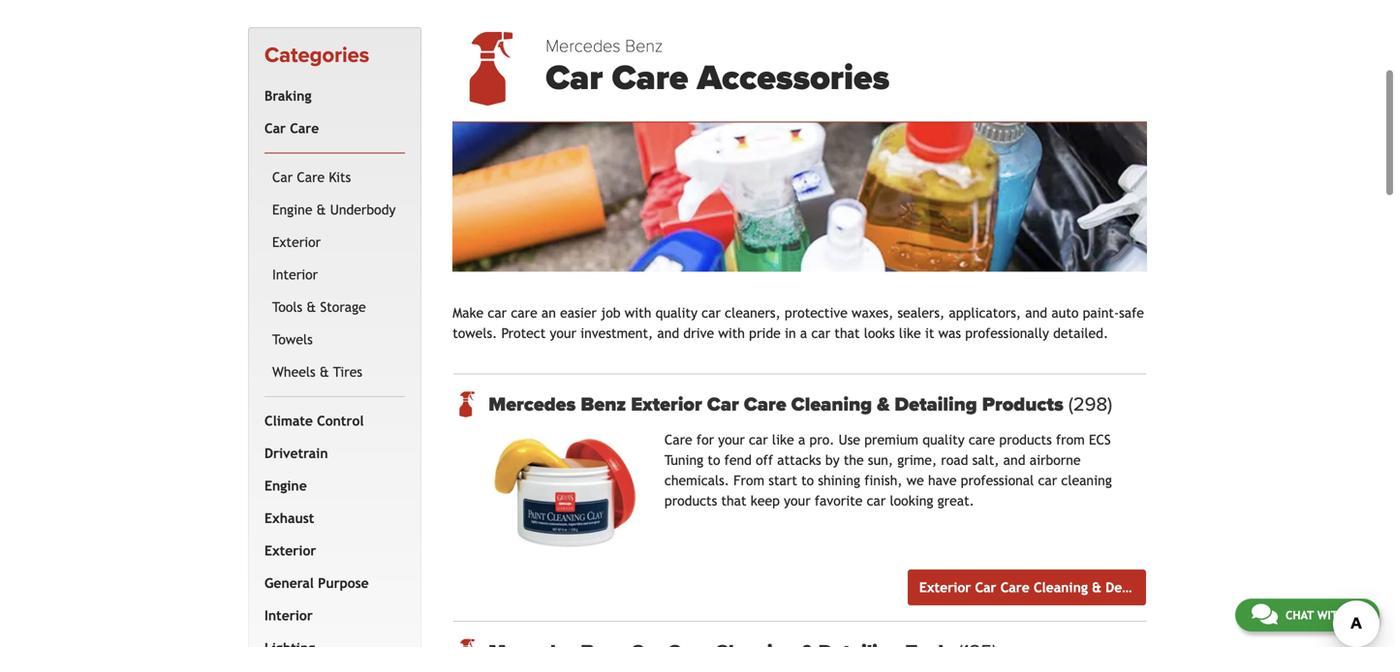 Task type: vqa. For each thing, say whether or not it's contained in the screenshot.
the Cleaning
yes



Task type: describe. For each thing, give the bounding box(es) containing it.
attacks
[[778, 453, 822, 468]]

1 vertical spatial interior link
[[261, 600, 401, 632]]

exhaust link
[[261, 502, 401, 535]]

investment,
[[581, 326, 653, 341]]

wheels & tires link
[[268, 356, 401, 388]]

drivetrain link
[[261, 437, 401, 470]]

car care subcategories element
[[265, 152, 405, 397]]

exterior car care cleaning & detailing products
[[920, 580, 1222, 596]]

exhaust
[[265, 511, 314, 526]]

paint-
[[1083, 305, 1120, 321]]

premium
[[865, 432, 919, 448]]

control
[[317, 413, 364, 429]]

climate control
[[265, 413, 364, 429]]

engine & underbody
[[272, 202, 396, 217]]

car down protective
[[812, 326, 831, 341]]

car care
[[265, 120, 319, 136]]

it
[[925, 326, 935, 341]]

0 vertical spatial to
[[708, 453, 721, 468]]

job
[[601, 305, 621, 321]]

0 vertical spatial and
[[1026, 305, 1048, 321]]

by
[[826, 453, 840, 468]]

exterior car care cleaning & detailing products thumbnail image image
[[489, 434, 649, 555]]

car care kits link
[[268, 161, 401, 194]]

pro.
[[810, 432, 835, 448]]

looking
[[890, 493, 934, 509]]

1 horizontal spatial cleaning
[[1034, 580, 1088, 596]]

care inside exterior car care cleaning & detailing products link
[[1001, 580, 1030, 596]]

car care kits
[[272, 169, 351, 185]]

waxes,
[[852, 305, 894, 321]]

engine for engine
[[265, 478, 307, 494]]

cleaners,
[[725, 305, 781, 321]]

chemicals.
[[665, 473, 730, 489]]

pride
[[749, 326, 781, 341]]

care inside car care kits link
[[297, 169, 325, 185]]

& for tires
[[320, 364, 329, 380]]

for
[[697, 432, 714, 448]]

care inside mercedes benz car care accessories
[[612, 57, 689, 99]]

wheels & tires
[[272, 364, 362, 380]]

car down finish,
[[867, 493, 886, 509]]

underbody
[[330, 202, 396, 217]]

sun,
[[868, 453, 894, 468]]

we
[[907, 473, 924, 489]]

category navigation element
[[248, 27, 422, 647]]

purpose
[[318, 576, 369, 591]]

fend
[[725, 453, 752, 468]]

car inside mercedes benz car care accessories
[[546, 57, 603, 99]]

that inside care for your car like a pro. use premium quality care products from ecs tuning to fend off attacks by the sun, grime, road salt, and airborne chemicals. from start to shining finish, we have professional car cleaning products that keep your favorite car looking great.
[[722, 493, 747, 509]]

exterior for exterior car care cleaning & detailing products
[[920, 580, 971, 596]]

grime,
[[898, 453, 937, 468]]

& for underbody
[[317, 202, 326, 217]]

cleaning
[[1062, 473, 1112, 489]]

engine & underbody link
[[268, 194, 401, 226]]

road
[[941, 453, 969, 468]]

favorite
[[815, 493, 863, 509]]

mercedes for exterior
[[489, 393, 576, 416]]

benz for car
[[625, 36, 663, 57]]

care inside make car care an easier job with quality car cleaners, protective waxes, sealers, applicators, and auto paint-safe towels. protect your investment, and drive with pride in a car that looks like it was professionally detailed.
[[511, 305, 538, 321]]

accessories
[[697, 57, 890, 99]]

quality inside make car care an easier job with quality car cleaners, protective waxes, sealers, applicators, and auto paint-safe towels. protect your investment, and drive with pride in a car that looks like it was professionally detailed.
[[656, 305, 698, 321]]

from
[[1056, 432, 1085, 448]]

car right make
[[488, 305, 507, 321]]

2 horizontal spatial your
[[784, 493, 811, 509]]

tires
[[333, 364, 362, 380]]

engine for engine & underbody
[[272, 202, 313, 217]]

0 horizontal spatial products
[[982, 393, 1064, 416]]

mercedes benz car care accessories
[[546, 36, 890, 99]]

braking
[[265, 88, 312, 104]]

the
[[844, 453, 864, 468]]

1 horizontal spatial products
[[1000, 432, 1052, 448]]

tools & storage link
[[268, 291, 401, 324]]

start
[[769, 473, 798, 489]]

mercedes benz                                                                                    exterior car care cleaning & detailing products
[[489, 393, 1069, 416]]

braking link
[[261, 80, 401, 112]]

have
[[928, 473, 957, 489]]

like inside care for your car like a pro. use premium quality care products from ecs tuning to fend off attacks by the sun, grime, road salt, and airborne chemicals. from start to shining finish, we have professional car cleaning products that keep your favorite car looking great.
[[772, 432, 795, 448]]

care inside care for your car like a pro. use premium quality care products from ecs tuning to fend off attacks by the sun, grime, road salt, and airborne chemicals. from start to shining finish, we have professional car cleaning products that keep your favorite car looking great.
[[665, 432, 693, 448]]

professional
[[961, 473, 1034, 489]]

drive
[[684, 326, 714, 341]]

chat with us link
[[1236, 599, 1380, 632]]

general purpose link
[[261, 567, 401, 600]]

airborne
[[1030, 453, 1081, 468]]

0 vertical spatial cleaning
[[792, 393, 872, 416]]

keep
[[751, 493, 780, 509]]

0 vertical spatial with
[[625, 305, 652, 321]]

off
[[756, 453, 773, 468]]

car care accessories banner image image
[[453, 123, 1148, 272]]

your inside make car care an easier job with quality car cleaners, protective waxes, sealers, applicators, and auto paint-safe towels. protect your investment, and drive with pride in a car that looks like it was professionally detailed.
[[550, 326, 577, 341]]

looks
[[864, 326, 895, 341]]

drivetrain
[[265, 446, 328, 461]]

1 vertical spatial and
[[657, 326, 680, 341]]

make
[[453, 305, 484, 321]]

an
[[542, 305, 556, 321]]

comments image
[[1252, 603, 1278, 626]]

chat with us
[[1286, 609, 1364, 622]]



Task type: locate. For each thing, give the bounding box(es) containing it.
kits
[[329, 169, 351, 185]]

care inside care for your car like a pro. use premium quality care products from ecs tuning to fend off attacks by the sun, grime, road salt, and airborne chemicals. from start to shining finish, we have professional car cleaning products that keep your favorite car looking great.
[[969, 432, 996, 448]]

1 vertical spatial quality
[[923, 432, 965, 448]]

exterior
[[272, 234, 321, 250], [631, 393, 702, 416], [265, 543, 316, 559], [920, 580, 971, 596]]

1 vertical spatial products
[[665, 493, 717, 509]]

general purpose
[[265, 576, 369, 591]]

0 vertical spatial quality
[[656, 305, 698, 321]]

0 vertical spatial benz
[[625, 36, 663, 57]]

that left looks at the right bottom of page
[[835, 326, 860, 341]]

car care link
[[261, 112, 401, 145]]

to
[[708, 453, 721, 468], [802, 473, 814, 489]]

engine down car care kits
[[272, 202, 313, 217]]

exterior link down engine & underbody
[[268, 226, 401, 259]]

climate
[[265, 413, 313, 429]]

exterior inside exterior car care cleaning & detailing products link
[[920, 580, 971, 596]]

0 vertical spatial that
[[835, 326, 860, 341]]

towels
[[272, 332, 313, 347]]

1 horizontal spatial your
[[718, 432, 745, 448]]

care up protect
[[511, 305, 538, 321]]

like
[[899, 326, 921, 341], [772, 432, 795, 448]]

1 horizontal spatial quality
[[923, 432, 965, 448]]

interior link down purpose
[[261, 600, 401, 632]]

mercedes benz                                                                                    exterior car care cleaning & detailing products link
[[489, 393, 1147, 416]]

like left it
[[899, 326, 921, 341]]

1 horizontal spatial like
[[899, 326, 921, 341]]

products up airborne
[[1000, 432, 1052, 448]]

1 vertical spatial that
[[722, 493, 747, 509]]

that down from
[[722, 493, 747, 509]]

your down start
[[784, 493, 811, 509]]

0 vertical spatial products
[[982, 393, 1064, 416]]

0 horizontal spatial like
[[772, 432, 795, 448]]

products down chemicals.
[[665, 493, 717, 509]]

a right in
[[800, 326, 808, 341]]

and inside care for your car like a pro. use premium quality care products from ecs tuning to fend off attacks by the sun, grime, road salt, and airborne chemicals. from start to shining finish, we have professional car cleaning products that keep your favorite car looking great.
[[1004, 453, 1026, 468]]

0 horizontal spatial cleaning
[[792, 393, 872, 416]]

use
[[839, 432, 861, 448]]

2 vertical spatial and
[[1004, 453, 1026, 468]]

safe
[[1120, 305, 1145, 321]]

protect
[[502, 326, 546, 341]]

1 vertical spatial a
[[799, 432, 806, 448]]

1 vertical spatial like
[[772, 432, 795, 448]]

products
[[1000, 432, 1052, 448], [665, 493, 717, 509]]

a inside care for your car like a pro. use premium quality care products from ecs tuning to fend off attacks by the sun, grime, road salt, and airborne chemicals. from start to shining finish, we have professional car cleaning products that keep your favorite car looking great.
[[799, 432, 806, 448]]

quality
[[656, 305, 698, 321], [923, 432, 965, 448]]

0 horizontal spatial your
[[550, 326, 577, 341]]

1 vertical spatial benz
[[581, 393, 626, 416]]

care up salt,
[[969, 432, 996, 448]]

and
[[1026, 305, 1048, 321], [657, 326, 680, 341], [1004, 453, 1026, 468]]

storage
[[320, 299, 366, 315]]

engine up exhaust
[[265, 478, 307, 494]]

0 vertical spatial engine
[[272, 202, 313, 217]]

1 horizontal spatial detailing
[[1106, 580, 1162, 596]]

0 horizontal spatial with
[[625, 305, 652, 321]]

tools & storage
[[272, 299, 366, 315]]

detailed.
[[1054, 326, 1109, 341]]

care inside car care link
[[290, 120, 319, 136]]

finish,
[[865, 473, 903, 489]]

with down cleaners,
[[718, 326, 745, 341]]

like up attacks
[[772, 432, 795, 448]]

0 horizontal spatial detailing
[[895, 393, 978, 416]]

& for storage
[[307, 299, 316, 315]]

quality up 'road'
[[923, 432, 965, 448]]

a left "pro."
[[799, 432, 806, 448]]

your
[[550, 326, 577, 341], [718, 432, 745, 448], [784, 493, 811, 509]]

1 vertical spatial cleaning
[[1034, 580, 1088, 596]]

general
[[265, 576, 314, 591]]

chat
[[1286, 609, 1314, 622]]

exterior up for
[[631, 393, 702, 416]]

mercedes for car
[[546, 36, 621, 57]]

ecs
[[1089, 432, 1111, 448]]

exterior for bottom exterior link
[[265, 543, 316, 559]]

0 vertical spatial interior
[[272, 267, 318, 282]]

your down "an"
[[550, 326, 577, 341]]

in
[[785, 326, 796, 341]]

make car care an easier job with quality car cleaners, protective waxes, sealers, applicators, and auto paint-safe towels. protect your investment, and drive with pride in a car that looks like it was professionally detailed.
[[453, 305, 1145, 341]]

us
[[1350, 609, 1364, 622]]

0 vertical spatial a
[[800, 326, 808, 341]]

with right job
[[625, 305, 652, 321]]

2 vertical spatial your
[[784, 493, 811, 509]]

was
[[939, 326, 962, 341]]

0 vertical spatial your
[[550, 326, 577, 341]]

exterior link
[[268, 226, 401, 259], [261, 535, 401, 567]]

1 horizontal spatial products
[[1166, 580, 1222, 596]]

easier
[[560, 305, 597, 321]]

engine link
[[261, 470, 401, 502]]

0 horizontal spatial to
[[708, 453, 721, 468]]

categories
[[265, 43, 370, 68]]

2 horizontal spatial with
[[1318, 609, 1346, 622]]

cleaning
[[792, 393, 872, 416], [1034, 580, 1088, 596]]

a inside make car care an easier job with quality car cleaners, protective waxes, sealers, applicators, and auto paint-safe towels. protect your investment, and drive with pride in a car that looks like it was professionally detailed.
[[800, 326, 808, 341]]

0 vertical spatial interior link
[[268, 259, 401, 291]]

tuning
[[665, 453, 704, 468]]

from
[[734, 473, 765, 489]]

to down for
[[708, 453, 721, 468]]

quality up 'drive'
[[656, 305, 698, 321]]

interior up tools
[[272, 267, 318, 282]]

car up off
[[749, 432, 768, 448]]

engine inside car care subcategories "element"
[[272, 202, 313, 217]]

detailing
[[895, 393, 978, 416], [1106, 580, 1162, 596]]

car up 'drive'
[[702, 305, 721, 321]]

quality inside care for your car like a pro. use premium quality care products from ecs tuning to fend off attacks by the sun, grime, road salt, and airborne chemicals. from start to shining finish, we have professional car cleaning products that keep your favorite car looking great.
[[923, 432, 965, 448]]

0 vertical spatial mercedes
[[546, 36, 621, 57]]

a
[[800, 326, 808, 341], [799, 432, 806, 448]]

1 vertical spatial products
[[1166, 580, 1222, 596]]

that
[[835, 326, 860, 341], [722, 493, 747, 509]]

shining
[[818, 473, 861, 489]]

to down attacks
[[802, 473, 814, 489]]

and left auto
[[1026, 305, 1048, 321]]

interior down general
[[265, 608, 313, 624]]

professionally
[[966, 326, 1050, 341]]

1 vertical spatial with
[[718, 326, 745, 341]]

with
[[625, 305, 652, 321], [718, 326, 745, 341], [1318, 609, 1346, 622]]

0 vertical spatial care
[[511, 305, 538, 321]]

exterior car care cleaning & detailing products link
[[908, 570, 1222, 606]]

mercedes
[[546, 36, 621, 57], [489, 393, 576, 416]]

1 vertical spatial interior
[[265, 608, 313, 624]]

1 vertical spatial your
[[718, 432, 745, 448]]

climate control link
[[261, 405, 401, 437]]

with left us
[[1318, 609, 1346, 622]]

1 vertical spatial exterior link
[[261, 535, 401, 567]]

interior link up the storage
[[268, 259, 401, 291]]

and up professional
[[1004, 453, 1026, 468]]

1 horizontal spatial care
[[969, 432, 996, 448]]

great.
[[938, 493, 975, 509]]

interior link
[[268, 259, 401, 291], [261, 600, 401, 632]]

0 vertical spatial like
[[899, 326, 921, 341]]

exterior down engine & underbody
[[272, 234, 321, 250]]

exterior link up purpose
[[261, 535, 401, 567]]

1 horizontal spatial that
[[835, 326, 860, 341]]

your up fend
[[718, 432, 745, 448]]

like inside make car care an easier job with quality car cleaners, protective waxes, sealers, applicators, and auto paint-safe towels. protect your investment, and drive with pride in a car that looks like it was professionally detailed.
[[899, 326, 921, 341]]

care for your car like a pro. use premium quality care products from ecs tuning to fend off attacks by the sun, grime, road salt, and airborne chemicals. from start to shining finish, we have professional car cleaning products that keep your favorite car looking great.
[[665, 432, 1112, 509]]

1 vertical spatial to
[[802, 473, 814, 489]]

car down airborne
[[1038, 473, 1058, 489]]

applicators,
[[949, 305, 1022, 321]]

exterior down great.
[[920, 580, 971, 596]]

and left 'drive'
[[657, 326, 680, 341]]

1 vertical spatial engine
[[265, 478, 307, 494]]

interior
[[272, 267, 318, 282], [265, 608, 313, 624]]

1 horizontal spatial to
[[802, 473, 814, 489]]

towels link
[[268, 324, 401, 356]]

0 horizontal spatial products
[[665, 493, 717, 509]]

2 vertical spatial with
[[1318, 609, 1346, 622]]

tools
[[272, 299, 303, 315]]

towels.
[[453, 326, 497, 341]]

1 vertical spatial mercedes
[[489, 393, 576, 416]]

wheels
[[272, 364, 316, 380]]

car inside "element"
[[272, 169, 293, 185]]

engine
[[272, 202, 313, 217], [265, 478, 307, 494]]

interior inside car care subcategories "element"
[[272, 267, 318, 282]]

auto
[[1052, 305, 1079, 321]]

1 vertical spatial detailing
[[1106, 580, 1162, 596]]

0 vertical spatial products
[[1000, 432, 1052, 448]]

0 horizontal spatial that
[[722, 493, 747, 509]]

protective
[[785, 305, 848, 321]]

0 horizontal spatial care
[[511, 305, 538, 321]]

benz for exterior
[[581, 393, 626, 416]]

1 vertical spatial care
[[969, 432, 996, 448]]

mercedes inside mercedes benz car care accessories
[[546, 36, 621, 57]]

that inside make car care an easier job with quality car cleaners, protective waxes, sealers, applicators, and auto paint-safe towels. protect your investment, and drive with pride in a car that looks like it was professionally detailed.
[[835, 326, 860, 341]]

car
[[546, 57, 603, 99], [265, 120, 286, 136], [272, 169, 293, 185], [707, 393, 739, 416], [975, 580, 997, 596]]

benz inside mercedes benz car care accessories
[[625, 36, 663, 57]]

car
[[488, 305, 507, 321], [702, 305, 721, 321], [812, 326, 831, 341], [749, 432, 768, 448], [1038, 473, 1058, 489], [867, 493, 886, 509]]

benz
[[625, 36, 663, 57], [581, 393, 626, 416]]

0 horizontal spatial quality
[[656, 305, 698, 321]]

care
[[612, 57, 689, 99], [290, 120, 319, 136], [297, 169, 325, 185], [744, 393, 787, 416], [665, 432, 693, 448], [1001, 580, 1030, 596]]

0 vertical spatial exterior link
[[268, 226, 401, 259]]

sealers,
[[898, 305, 945, 321]]

exterior inside car care subcategories "element"
[[272, 234, 321, 250]]

salt,
[[973, 453, 1000, 468]]

exterior for topmost exterior link
[[272, 234, 321, 250]]

0 vertical spatial detailing
[[895, 393, 978, 416]]

&
[[317, 202, 326, 217], [307, 299, 316, 315], [320, 364, 329, 380], [877, 393, 890, 416], [1092, 580, 1102, 596]]

exterior down exhaust
[[265, 543, 316, 559]]

1 horizontal spatial with
[[718, 326, 745, 341]]



